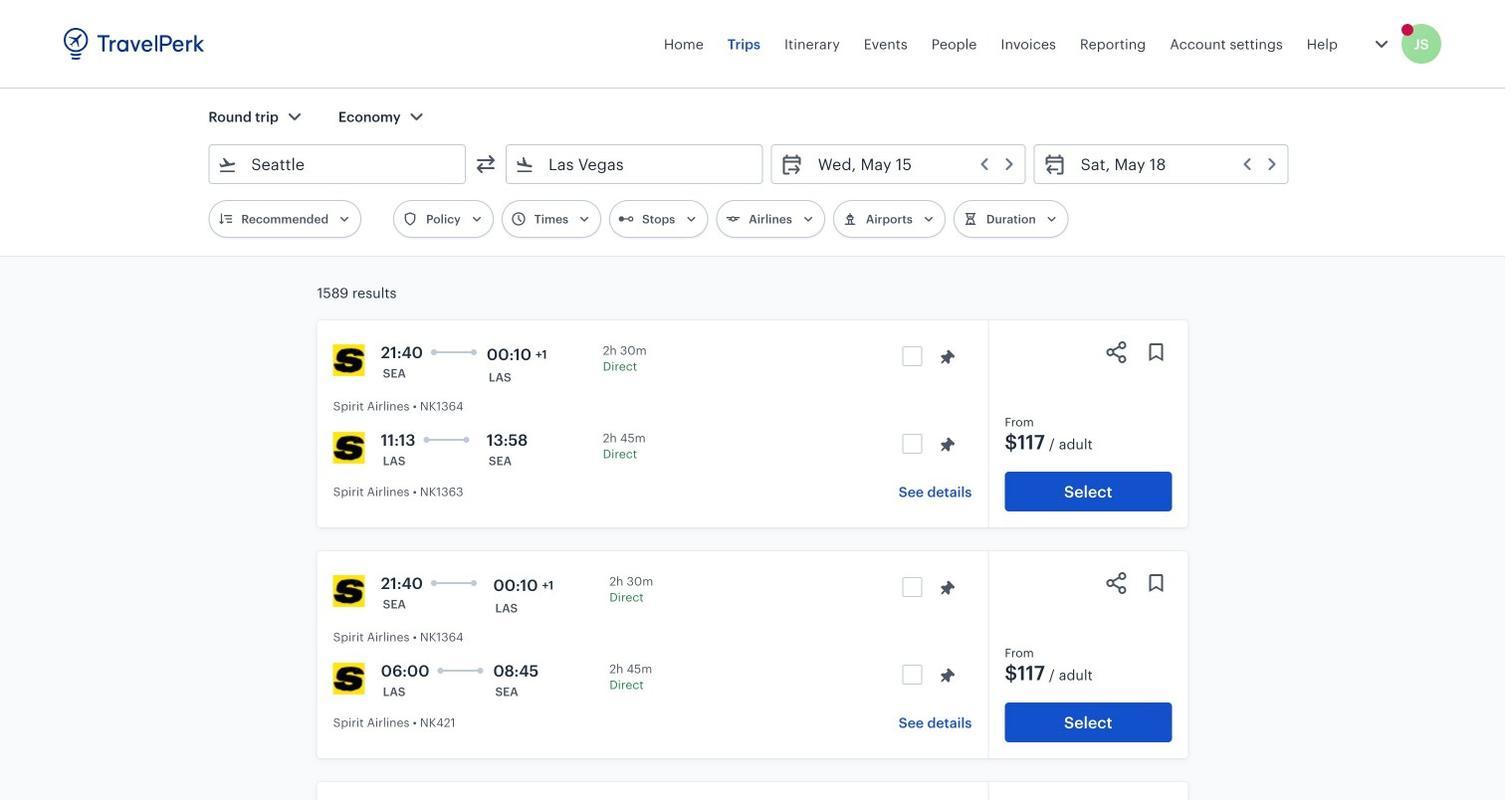 Task type: describe. For each thing, give the bounding box(es) containing it.
3 spirit airlines image from the top
[[333, 663, 365, 695]]

To search field
[[535, 148, 736, 180]]

Depart field
[[804, 148, 1017, 180]]

2 spirit airlines image from the top
[[333, 432, 365, 464]]



Task type: locate. For each thing, give the bounding box(es) containing it.
From search field
[[237, 148, 439, 180]]

0 vertical spatial spirit airlines image
[[333, 344, 365, 376]]

1 vertical spatial spirit airlines image
[[333, 432, 365, 464]]

Return field
[[1067, 148, 1280, 180]]

spirit airlines image
[[333, 575, 365, 607]]

spirit airlines image
[[333, 344, 365, 376], [333, 432, 365, 464], [333, 663, 365, 695]]

1 spirit airlines image from the top
[[333, 344, 365, 376]]

2 vertical spatial spirit airlines image
[[333, 663, 365, 695]]



Task type: vqa. For each thing, say whether or not it's contained in the screenshot.
Depart text field
no



